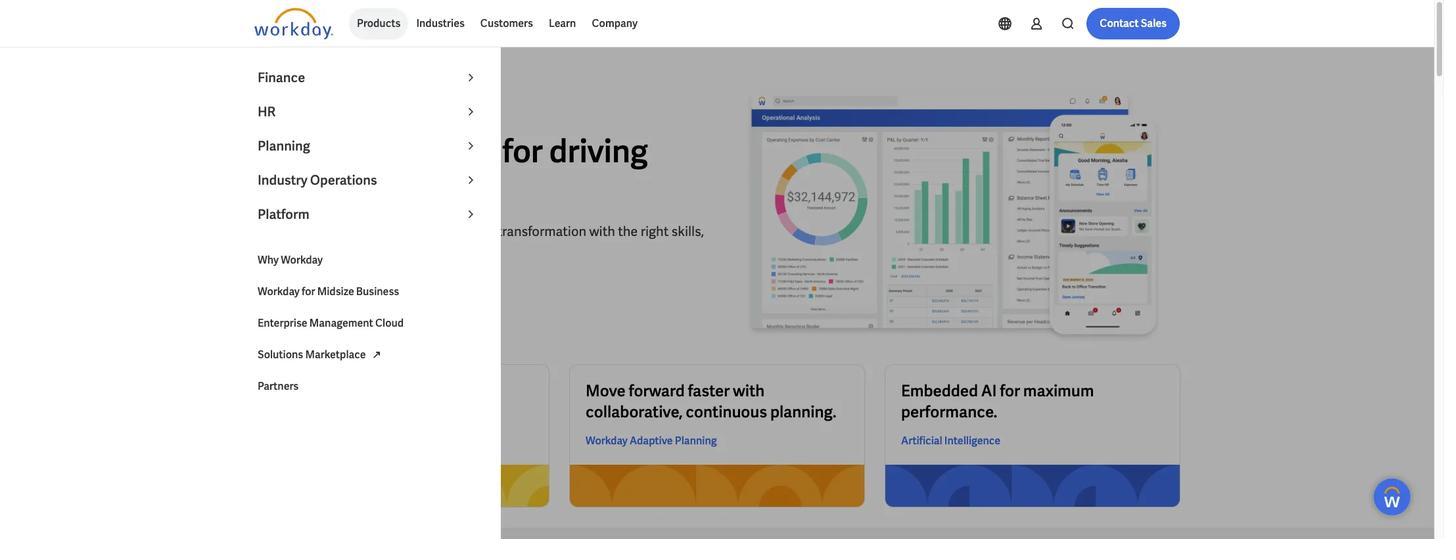 Task type: locate. For each thing, give the bounding box(es) containing it.
cloud
[[375, 316, 404, 330]]

0 vertical spatial digital
[[254, 167, 344, 208]]

artificial intelligence link
[[901, 433, 1001, 449]]

1 vertical spatial workday
[[258, 285, 300, 298]]

2 vertical spatial workday
[[586, 434, 628, 448]]

roadmap
[[368, 131, 496, 171]]

the left right
[[618, 223, 638, 240]]

0 horizontal spatial with
[[589, 223, 615, 240]]

forward
[[629, 381, 685, 401]]

learn down why workday
[[268, 278, 295, 292]]

management
[[309, 316, 373, 330]]

partners
[[258, 379, 299, 393]]

continuous
[[686, 402, 767, 422]]

workday
[[281, 253, 323, 267], [258, 285, 300, 298], [586, 434, 628, 448]]

with inside explore resources for speeding up digital transformation with the right skills, resources, and budget.
[[589, 223, 615, 240]]

and right the 'hr,'
[[358, 402, 385, 422]]

enterprise management cloud link
[[250, 308, 486, 339]]

customers
[[480, 16, 533, 30]]

maximum
[[1023, 381, 1094, 401]]

1 horizontal spatial learn
[[549, 16, 576, 30]]

0 horizontal spatial and
[[319, 241, 341, 258]]

1 horizontal spatial planning
[[675, 434, 717, 448]]

resources
[[302, 223, 360, 240]]

and down the resources
[[319, 241, 341, 258]]

solutions marketplace link
[[250, 339, 486, 371]]

enterprise
[[258, 316, 307, 330]]

ai
[[981, 381, 997, 401]]

solutions
[[258, 348, 303, 362]]

planning down continuous
[[675, 434, 717, 448]]

the
[[313, 131, 362, 171], [618, 223, 638, 240]]

workday for workday for midsize business
[[258, 285, 300, 298]]

workday adaptive planning link
[[586, 433, 717, 449]]

learn left company
[[549, 16, 576, 30]]

with up continuous
[[733, 381, 765, 401]]

0 horizontal spatial digital
[[254, 167, 344, 208]]

budget.
[[344, 241, 389, 258]]

learn button
[[541, 8, 584, 39]]

performance.
[[901, 402, 997, 422]]

collaborative,
[[586, 402, 683, 422]]

1 horizontal spatial the
[[618, 223, 638, 240]]

0 vertical spatial workday
[[281, 253, 323, 267]]

industry
[[258, 172, 308, 189]]

partners link
[[250, 371, 486, 402]]

learn more
[[268, 278, 322, 292]]

workday inside workday adaptive planning link
[[586, 434, 628, 448]]

contact sales link
[[1087, 8, 1180, 39]]

right
[[641, 223, 669, 240]]

0 vertical spatial learn
[[549, 16, 576, 30]]

with
[[589, 223, 615, 240], [733, 381, 765, 401]]

the up operations
[[313, 131, 362, 171]]

0 vertical spatial planning
[[258, 137, 310, 154]]

company button
[[584, 8, 646, 39]]

faster
[[688, 381, 730, 401]]

for inside best-in-class applications for finance, hr, and more.
[[457, 381, 477, 401]]

best-in-class applications for finance, hr, and more.
[[270, 381, 477, 422]]

with left right
[[589, 223, 615, 240]]

workday up 'enterprise'
[[258, 285, 300, 298]]

1 horizontal spatial and
[[358, 402, 385, 422]]

get the roadmap for driving digital growth.
[[254, 131, 648, 208]]

industries
[[416, 16, 465, 30]]

1 horizontal spatial with
[[733, 381, 765, 401]]

learn inside dropdown button
[[549, 16, 576, 30]]

products button
[[349, 8, 408, 39]]

planning.
[[770, 402, 837, 422]]

get
[[254, 131, 307, 171]]

hr
[[258, 103, 276, 120]]

enterprise management cloud
[[258, 316, 404, 330]]

for
[[502, 131, 543, 171], [363, 223, 380, 240], [302, 285, 315, 298], [457, 381, 477, 401], [1000, 381, 1020, 401]]

digital inside explore resources for speeding up digital transformation with the right skills, resources, and budget.
[[458, 223, 494, 240]]

1 vertical spatial with
[[733, 381, 765, 401]]

learn
[[549, 16, 576, 30], [268, 278, 295, 292]]

more
[[297, 278, 322, 292]]

up
[[440, 223, 455, 240]]

digital inside get the roadmap for driving digital growth.
[[254, 167, 344, 208]]

0 vertical spatial with
[[589, 223, 615, 240]]

0 vertical spatial the
[[313, 131, 362, 171]]

company
[[592, 16, 638, 30]]

workday inside workday for midsize business link
[[258, 285, 300, 298]]

more.
[[389, 402, 429, 422]]

planning
[[258, 137, 310, 154], [675, 434, 717, 448]]

1 vertical spatial digital
[[458, 223, 494, 240]]

products
[[357, 16, 401, 30]]

platform button
[[250, 197, 486, 231]]

intelligence
[[944, 434, 1001, 448]]

0 horizontal spatial planning
[[258, 137, 310, 154]]

0 horizontal spatial the
[[313, 131, 362, 171]]

digital
[[254, 167, 344, 208], [458, 223, 494, 240]]

1 horizontal spatial digital
[[458, 223, 494, 240]]

workday for workday adaptive planning
[[586, 434, 628, 448]]

for inside explore resources for speeding up digital transformation with the right skills, resources, and budget.
[[363, 223, 380, 240]]

platform
[[258, 206, 309, 223]]

move forward faster with collaborative, continuous planning.
[[586, 381, 837, 422]]

opens in a new tab image
[[368, 347, 384, 363]]

why workday
[[258, 253, 323, 267]]

class
[[325, 381, 362, 401]]

0 horizontal spatial learn
[[268, 278, 295, 292]]

the inside explore resources for speeding up digital transformation with the right skills, resources, and budget.
[[618, 223, 638, 240]]

1 vertical spatial learn
[[268, 278, 295, 292]]

planning up industry
[[258, 137, 310, 154]]

workday down collaborative,
[[586, 434, 628, 448]]

1 vertical spatial the
[[618, 223, 638, 240]]

industry operations button
[[250, 163, 486, 197]]

workday up learn more on the left bottom of page
[[281, 253, 323, 267]]

0 vertical spatial and
[[319, 241, 341, 258]]

hr,
[[330, 402, 355, 422]]

and
[[319, 241, 341, 258], [358, 402, 385, 422]]

midsize
[[317, 285, 354, 298]]

contact sales
[[1100, 16, 1167, 30]]

1 vertical spatial and
[[358, 402, 385, 422]]



Task type: vqa. For each thing, say whether or not it's contained in the screenshot.
we
no



Task type: describe. For each thing, give the bounding box(es) containing it.
planning inside dropdown button
[[258, 137, 310, 154]]

for inside workday for midsize business link
[[302, 285, 315, 298]]

best-
[[270, 381, 307, 401]]

solutions marketplace
[[258, 348, 366, 362]]

and inside best-in-class applications for finance, hr, and more.
[[358, 402, 385, 422]]

and inside explore resources for speeding up digital transformation with the right skills, resources, and budget.
[[319, 241, 341, 258]]

finance button
[[250, 60, 486, 95]]

contact
[[1100, 16, 1139, 30]]

workday for midsize business
[[258, 285, 399, 298]]

learn more link
[[254, 269, 335, 301]]

resources,
[[254, 241, 316, 258]]

go to the homepage image
[[254, 8, 333, 39]]

growth.
[[350, 167, 461, 208]]

for inside get the roadmap for driving digital growth.
[[502, 131, 543, 171]]

embedded
[[901, 381, 978, 401]]

hr button
[[250, 95, 486, 129]]

finance,
[[270, 402, 327, 422]]

in-
[[307, 381, 325, 401]]

workday inside why workday link
[[281, 253, 323, 267]]

why workday link
[[250, 245, 486, 276]]

move
[[586, 381, 626, 401]]

planning button
[[250, 129, 486, 163]]

the inside get the roadmap for driving digital growth.
[[313, 131, 362, 171]]

explore resources for speeding up digital transformation with the right skills, resources, and budget.
[[254, 223, 704, 258]]

industry operations
[[258, 172, 377, 189]]

driving
[[549, 131, 648, 171]]

skills,
[[671, 223, 704, 240]]

finance
[[258, 69, 305, 86]]

adaptive
[[630, 434, 673, 448]]

workday adaptive planning
[[586, 434, 717, 448]]

customers button
[[473, 8, 541, 39]]

embedded ai for maximum performance.
[[901, 381, 1094, 422]]

sales
[[1141, 16, 1167, 30]]

industries button
[[408, 8, 473, 39]]

artificial
[[901, 434, 942, 448]]

with inside move forward faster with collaborative, continuous planning.
[[733, 381, 765, 401]]

digital for growth.
[[254, 167, 344, 208]]

operations
[[310, 172, 377, 189]]

explore
[[254, 223, 299, 240]]

transformation
[[497, 223, 586, 240]]

desktop view of financial management operational analysis dashboard showing operating expenses by cost center and mobile view of human capital management home screen showing suggested tasks and announcements. image
[[728, 89, 1180, 344]]

for inside embedded ai for maximum performance.
[[1000, 381, 1020, 401]]

applications
[[365, 381, 454, 401]]

learn for learn
[[549, 16, 576, 30]]

1 vertical spatial planning
[[675, 434, 717, 448]]

workday for midsize business link
[[250, 276, 486, 308]]

digital for transformation
[[458, 223, 494, 240]]

marketplace
[[305, 348, 366, 362]]

artificial intelligence
[[901, 434, 1001, 448]]

why
[[258, 253, 279, 267]]

speeding
[[382, 223, 437, 240]]

business
[[356, 285, 399, 298]]

learn for learn more
[[268, 278, 295, 292]]



